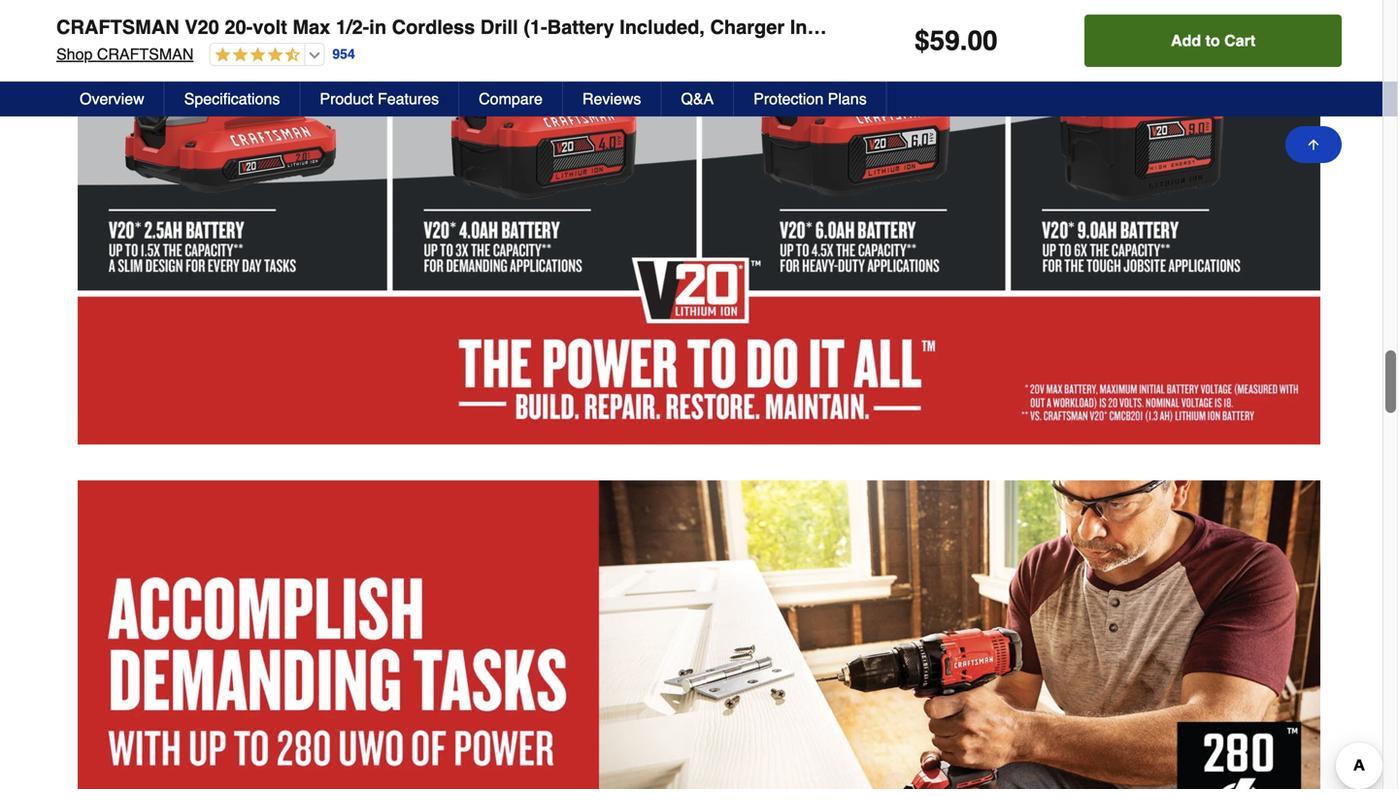 Task type: locate. For each thing, give the bounding box(es) containing it.
add to cart button
[[1085, 15, 1343, 67]]

plans
[[828, 90, 867, 108]]

954
[[333, 46, 355, 62]]

00
[[968, 25, 998, 56]]

4.5 stars image
[[210, 47, 301, 65]]

kit
[[295, 27, 313, 42]]

craftsman for craftsman v20 20-volt max 1/2-in cordless drill (1-battery included, charger included)
[[56, 16, 179, 38]]

craftsman v20 max drill/driver kit
[[70, 27, 313, 42]]

v20 left the max
[[160, 27, 184, 42]]

charger
[[711, 16, 785, 38]]

max
[[188, 27, 218, 42]]

.
[[961, 25, 968, 56]]

(1-
[[524, 16, 548, 38]]

drill
[[481, 16, 518, 38]]

craftsman
[[56, 16, 179, 38], [70, 27, 156, 42], [97, 45, 194, 63]]

volt
[[253, 16, 287, 38]]

drill/driver
[[222, 27, 291, 42]]

add
[[1172, 32, 1202, 50]]

max
[[293, 16, 331, 38]]

v20 left 20-
[[185, 16, 219, 38]]

reviews
[[583, 90, 642, 108]]

craftsman for craftsman v20 max drill/driver kit
[[70, 27, 156, 42]]

$ 59 . 00
[[915, 25, 998, 56]]

v20
[[185, 16, 219, 38], [160, 27, 184, 42]]

1 horizontal spatial v20
[[185, 16, 219, 38]]

product
[[320, 90, 374, 108]]

compare
[[479, 90, 543, 108]]

overview button
[[60, 82, 165, 117]]

0 horizontal spatial v20
[[160, 27, 184, 42]]

craftsman v20 20-volt max 1/2-in cordless drill (1-battery included, charger included)
[[56, 16, 877, 38]]

cordless
[[392, 16, 475, 38]]



Task type: describe. For each thing, give the bounding box(es) containing it.
included)
[[791, 16, 877, 38]]

specifications button
[[165, 82, 301, 117]]

20-
[[225, 16, 253, 38]]

battery
[[548, 16, 615, 38]]

59
[[930, 25, 961, 56]]

$
[[915, 25, 930, 56]]

protection
[[754, 90, 824, 108]]

compare button
[[460, 82, 563, 117]]

add to cart
[[1172, 32, 1256, 50]]

product features button
[[301, 82, 460, 117]]

specifications
[[184, 90, 280, 108]]

protection plans
[[754, 90, 867, 108]]

shop
[[56, 45, 93, 63]]

protection plans button
[[735, 82, 888, 117]]

q&a
[[681, 90, 714, 108]]

overview
[[80, 90, 144, 108]]

reviews button
[[563, 82, 662, 117]]

cart
[[1225, 32, 1256, 50]]

product features
[[320, 90, 439, 108]]

to
[[1206, 32, 1221, 50]]

arrow up image
[[1307, 137, 1322, 153]]

included,
[[620, 16, 705, 38]]

in
[[369, 16, 387, 38]]

v20 for 20-
[[185, 16, 219, 38]]

features
[[378, 90, 439, 108]]

q&a button
[[662, 82, 735, 117]]

v20 for max
[[160, 27, 184, 42]]

1/2-
[[336, 16, 369, 38]]

shop craftsman
[[56, 45, 194, 63]]



Task type: vqa. For each thing, say whether or not it's contained in the screenshot.
Add
yes



